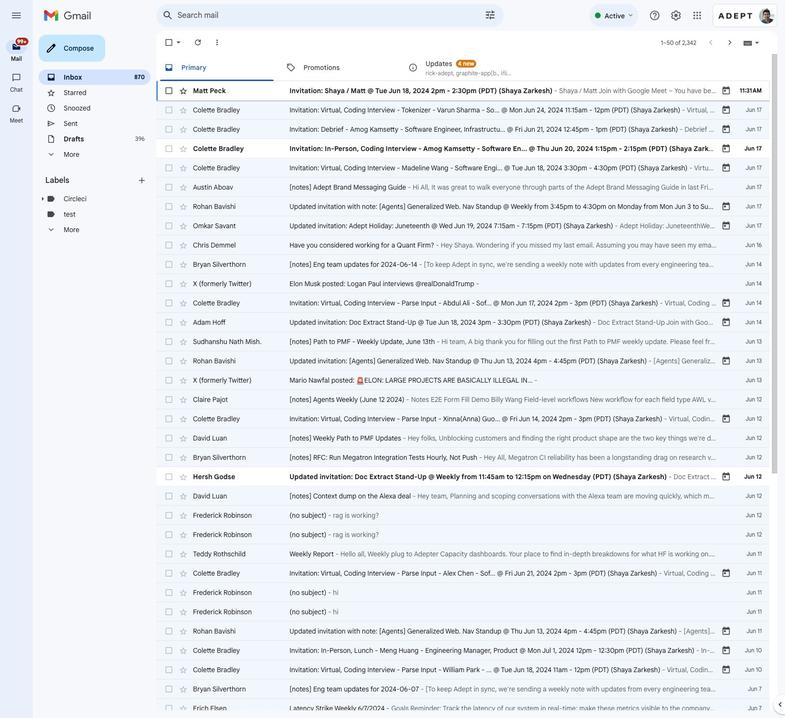 Task type: locate. For each thing, give the bounding box(es) containing it.
8 calendar event image from the top
[[722, 356, 731, 366]]

calendar event image for fifth row from the top
[[722, 163, 731, 173]]

select input tool image
[[755, 39, 760, 46]]

1 row from the top
[[156, 81, 770, 100]]

None checkbox
[[164, 38, 174, 47], [164, 105, 174, 115], [164, 125, 174, 134], [164, 144, 174, 154], [164, 202, 174, 211], [164, 221, 174, 231], [164, 260, 174, 269], [164, 279, 174, 289], [164, 376, 174, 385], [164, 395, 174, 405], [164, 414, 174, 424], [164, 434, 174, 443], [164, 530, 174, 540], [164, 549, 174, 559], [164, 569, 174, 578], [164, 607, 174, 617], [164, 646, 174, 656], [164, 665, 174, 675], [164, 685, 174, 694], [164, 38, 174, 47], [164, 105, 174, 115], [164, 125, 174, 134], [164, 144, 174, 154], [164, 202, 174, 211], [164, 221, 174, 231], [164, 260, 174, 269], [164, 279, 174, 289], [164, 376, 174, 385], [164, 395, 174, 405], [164, 414, 174, 424], [164, 434, 174, 443], [164, 530, 174, 540], [164, 549, 174, 559], [164, 569, 174, 578], [164, 607, 174, 617], [164, 646, 174, 656], [164, 665, 174, 675], [164, 685, 174, 694]]

15 row from the top
[[156, 351, 770, 371]]

2 calendar event image from the top
[[722, 105, 731, 115]]

5 row from the top
[[156, 158, 770, 178]]

row
[[156, 81, 770, 100], [156, 100, 770, 120], [156, 120, 770, 139], [156, 139, 770, 158], [156, 158, 770, 178], [156, 178, 770, 197], [156, 197, 785, 216], [156, 216, 770, 236], [156, 236, 770, 255], [156, 255, 770, 274], [156, 274, 770, 294], [156, 294, 770, 313], [156, 313, 770, 332], [156, 332, 770, 351], [156, 351, 770, 371], [156, 371, 770, 390], [156, 390, 770, 409], [156, 409, 770, 429], [156, 429, 770, 448], [156, 448, 770, 467], [156, 467, 770, 487], [156, 487, 770, 506], [156, 506, 770, 525], [156, 525, 770, 545], [156, 545, 770, 564], [156, 564, 770, 583], [156, 583, 770, 603], [156, 603, 770, 622], [156, 622, 770, 641], [156, 641, 770, 660], [156, 660, 770, 680], [156, 680, 770, 699], [156, 699, 770, 718]]

19 row from the top
[[156, 429, 770, 448]]

9 calendar event image from the top
[[722, 472, 731, 482]]

0 vertical spatial calendar event image
[[722, 202, 731, 211]]

gmail image
[[43, 6, 96, 25]]

2 vertical spatial calendar event image
[[722, 414, 731, 424]]

more email options image
[[212, 38, 222, 47]]

7 calendar event image from the top
[[722, 318, 731, 327]]

5 calendar event image from the top
[[722, 163, 731, 173]]

4 row from the top
[[156, 139, 770, 158]]

7 row from the top
[[156, 197, 785, 216]]

1 vertical spatial calendar event image
[[722, 298, 731, 308]]

22 row from the top
[[156, 487, 770, 506]]

support image
[[649, 10, 661, 21]]

calendar event image for second row from the top of the page
[[722, 105, 731, 115]]

16 row from the top
[[156, 371, 770, 390]]

calendar event image for 4th row
[[722, 144, 731, 154]]

11 row from the top
[[156, 274, 770, 294]]

3 row from the top
[[156, 120, 770, 139]]

calendar event image for 13th row from the bottom
[[722, 472, 731, 482]]

2 calendar event image from the top
[[722, 298, 731, 308]]

None checkbox
[[164, 86, 174, 96], [164, 163, 174, 173], [164, 182, 174, 192], [164, 240, 174, 250], [164, 298, 174, 308], [164, 318, 174, 327], [164, 337, 174, 347], [164, 356, 174, 366], [164, 453, 174, 463], [164, 472, 174, 482], [164, 491, 174, 501], [164, 511, 174, 520], [164, 588, 174, 598], [164, 627, 174, 636], [164, 704, 174, 714], [164, 86, 174, 96], [164, 163, 174, 173], [164, 182, 174, 192], [164, 240, 174, 250], [164, 298, 174, 308], [164, 318, 174, 327], [164, 337, 174, 347], [164, 356, 174, 366], [164, 453, 174, 463], [164, 472, 174, 482], [164, 491, 174, 501], [164, 511, 174, 520], [164, 588, 174, 598], [164, 627, 174, 636], [164, 704, 174, 714]]

3 calendar event image from the top
[[722, 125, 731, 134]]

calendar event image for 13th row from the top of the page
[[722, 318, 731, 327]]

tab list
[[156, 54, 770, 81]]

27 row from the top
[[156, 583, 770, 603]]

advanced search options image
[[481, 5, 500, 25]]

26 row from the top
[[156, 564, 770, 583]]

calendar event image
[[722, 86, 731, 96], [722, 105, 731, 115], [722, 125, 731, 134], [722, 144, 731, 154], [722, 163, 731, 173], [722, 221, 731, 231], [722, 318, 731, 327], [722, 356, 731, 366], [722, 472, 731, 482]]

4 calendar event image from the top
[[722, 144, 731, 154]]

calendar event image
[[722, 202, 731, 211], [722, 298, 731, 308], [722, 414, 731, 424]]

6 calendar event image from the top
[[722, 221, 731, 231]]

6 row from the top
[[156, 178, 770, 197]]

calendar event image for 19th row from the bottom
[[722, 356, 731, 366]]

21 row from the top
[[156, 467, 770, 487]]

settings image
[[671, 10, 682, 21]]

calendar event image for 1st row from the top
[[722, 86, 731, 96]]

main content
[[156, 54, 785, 718]]

heading
[[0, 55, 33, 63], [0, 86, 33, 94], [0, 117, 33, 125], [45, 176, 137, 185]]

navigation
[[0, 31, 34, 718]]

Search mail text field
[[178, 11, 458, 20]]

1 calendar event image from the top
[[722, 86, 731, 96]]

refresh image
[[193, 38, 203, 47]]

search mail image
[[159, 7, 177, 24]]



Task type: vqa. For each thing, say whether or not it's contained in the screenshot.
Support icon at right top
yes



Task type: describe. For each thing, give the bounding box(es) containing it.
older image
[[726, 38, 735, 47]]

14 row from the top
[[156, 332, 770, 351]]

18 row from the top
[[156, 409, 770, 429]]

17 row from the top
[[156, 390, 770, 409]]

20 row from the top
[[156, 448, 770, 467]]

8 row from the top
[[156, 216, 770, 236]]

Search mail search field
[[156, 4, 504, 27]]

23 row from the top
[[156, 506, 770, 525]]

28 row from the top
[[156, 603, 770, 622]]

30 row from the top
[[156, 641, 770, 660]]

calendar event image for 26th row from the bottom
[[722, 221, 731, 231]]

29 row from the top
[[156, 622, 770, 641]]

31 row from the top
[[156, 660, 770, 680]]

promotions tab
[[279, 54, 400, 81]]

1 calendar event image from the top
[[722, 202, 731, 211]]

33 row from the top
[[156, 699, 770, 718]]

main menu image
[[11, 10, 22, 21]]

13 row from the top
[[156, 313, 770, 332]]

calendar event image for 3rd row from the top
[[722, 125, 731, 134]]

primary tab
[[156, 54, 278, 81]]

12 row from the top
[[156, 294, 770, 313]]

24 row from the top
[[156, 525, 770, 545]]

32 row from the top
[[156, 680, 770, 699]]

3 calendar event image from the top
[[722, 414, 731, 424]]

2 row from the top
[[156, 100, 770, 120]]

updates, 4 new messages, tab
[[401, 54, 522, 81]]

9 row from the top
[[156, 236, 770, 255]]

25 row from the top
[[156, 545, 770, 564]]

10 row from the top
[[156, 255, 770, 274]]

🚨 image
[[356, 377, 365, 385]]



